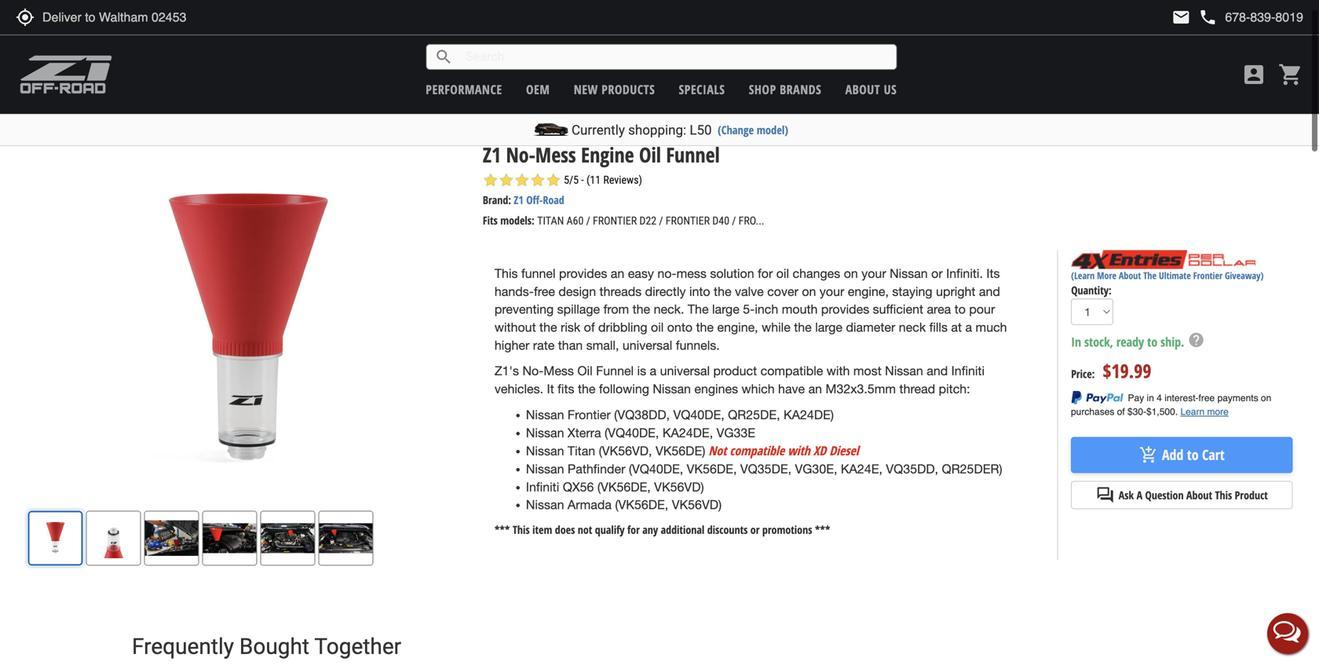 Task type: vqa. For each thing, say whether or not it's contained in the screenshot.
Together
yes



Task type: locate. For each thing, give the bounding box(es) containing it.
following
[[599, 382, 650, 396]]

area
[[927, 302, 952, 317]]

0 horizontal spatial infiniti
[[60, 114, 89, 129]]

performance parts link
[[132, 114, 211, 129]]

2 horizontal spatial about
[[1187, 488, 1213, 503]]

vk56vd)
[[655, 480, 704, 494], [672, 498, 722, 512]]

the down mouth
[[795, 320, 812, 335]]

about left us
[[846, 81, 881, 98]]

0 horizontal spatial a
[[650, 364, 657, 378]]

2 vertical spatial to
[[1188, 446, 1199, 465]]

***
[[495, 523, 510, 537], [815, 523, 831, 537]]

1 vertical spatial compatible
[[730, 442, 785, 459]]

is
[[638, 364, 647, 378]]

2 horizontal spatial /
[[732, 214, 737, 227]]

0 vertical spatial provides
[[559, 266, 608, 281]]

mess
[[677, 266, 707, 281]]

performance link
[[426, 81, 503, 98]]

2 vertical spatial z1
[[514, 192, 524, 207]]

4 star from the left
[[530, 172, 546, 188]]

this up hands-
[[495, 266, 518, 281]]

shopping_cart
[[1279, 62, 1304, 87]]

0 horizontal spatial ***
[[495, 523, 510, 537]]

in
[[1072, 334, 1082, 351]]

ka24de,
[[663, 426, 714, 440]]

1 vertical spatial mess
[[544, 364, 574, 378]]

1 vertical spatial no-
[[523, 364, 544, 378]]

0 vertical spatial on
[[844, 266, 859, 281]]

item
[[533, 523, 553, 537]]

mess inside z1 no-mess engine oil funnel star star star star star 5/5 - (11 reviews) brand: z1 off-road fits models: titan a60 / frontier d22 / frontier d40 / fro...
[[536, 141, 576, 168]]

for up the 'valve' at the top right of page
[[758, 266, 773, 281]]

the down into
[[688, 302, 709, 317]]

1 horizontal spatial frontier
[[666, 214, 710, 227]]

0 horizontal spatial and
[[927, 364, 949, 378]]

brand:
[[483, 192, 512, 207]]

shop brands
[[749, 81, 822, 98]]

and inside this funnel provides an easy no-mess solution for oil changes on your nissan or infiniti. its hands-free design threads directly into the valve cover on your engine, staying upright and preventing spillage from the neck. the large 5-inch mouth provides sufficient area to pour without the risk of dribbling oil onto the engine, while the large diameter neck fills at a much higher rate than small, universal funnels.
[[980, 284, 1001, 299]]

0 vertical spatial to
[[955, 302, 966, 317]]

any
[[643, 523, 659, 537]]

for
[[758, 266, 773, 281], [628, 523, 640, 537]]

0 vertical spatial (vk56de,
[[598, 480, 651, 494]]

and inside z1's no-mess oil funnel is a universal product compatible with most nissan and infiniti vehicles. it fits the following nissan engines which have an m32x3.5mm thread pitch:
[[927, 364, 949, 378]]

compatible up have
[[761, 364, 824, 378]]

nissan up thread
[[886, 364, 924, 378]]

a right at
[[966, 320, 973, 335]]

or up upright
[[932, 266, 943, 281]]

1 horizontal spatial with
[[827, 364, 850, 378]]

mess up it fits
[[544, 364, 574, 378]]

1 vertical spatial and
[[927, 364, 949, 378]]

universal up is
[[623, 338, 673, 353]]

nissan left xterra
[[526, 426, 565, 440]]

0 vertical spatial or
[[932, 266, 943, 281]]

inch
[[755, 302, 779, 317]]

giveaway)
[[1226, 269, 1265, 282]]

frequently
[[132, 634, 234, 660]]

1 horizontal spatial oil
[[640, 141, 662, 168]]

ka24de)
[[784, 408, 834, 422]]

2 horizontal spatial infiniti
[[952, 364, 985, 378]]

risk
[[561, 320, 581, 335]]

engine, up sufficient
[[848, 284, 889, 299]]

to left ship.
[[1148, 334, 1158, 351]]

it fits
[[547, 382, 575, 396]]

0 horizontal spatial an
[[611, 266, 625, 281]]

easy
[[628, 266, 654, 281]]

your down the changes
[[820, 284, 845, 299]]

0 horizontal spatial your
[[820, 284, 845, 299]]

/
[[587, 214, 591, 227], [660, 214, 664, 227], [732, 214, 737, 227]]

2 frontier from the left
[[666, 214, 710, 227]]

oil
[[777, 266, 790, 281], [651, 320, 664, 335]]

0 horizontal spatial engine,
[[718, 320, 759, 335]]

1 vertical spatial on
[[802, 284, 817, 299]]

ultimate
[[1160, 269, 1192, 282]]

oil inside z1's no-mess oil funnel is a universal product compatible with most nissan and infiniti vehicles. it fits the following nissan engines which have an m32x3.5mm thread pitch:
[[578, 364, 593, 378]]

frontier left d40
[[666, 214, 710, 227]]

0 horizontal spatial funnel
[[596, 364, 634, 378]]

1 vertical spatial with
[[788, 442, 811, 459]]

new
[[574, 81, 598, 98]]

on right the changes
[[844, 266, 859, 281]]

1 horizontal spatial large
[[816, 320, 843, 335]]

into
[[690, 284, 711, 299]]

large left the '5-'
[[713, 302, 740, 317]]

funnel
[[667, 141, 720, 168], [596, 364, 634, 378]]

(vq40de, down vk56de)
[[629, 462, 684, 476]]

z1 up brand:
[[483, 141, 501, 168]]

3 / from the left
[[732, 214, 737, 227]]

1 horizontal spatial or
[[932, 266, 943, 281]]

search
[[435, 48, 454, 66]]

on down the changes
[[802, 284, 817, 299]]

pour
[[970, 302, 996, 317]]

*** right promotions
[[815, 523, 831, 537]]

1 vertical spatial or
[[751, 523, 760, 537]]

your up sufficient
[[862, 266, 887, 281]]

1 horizontal spatial ***
[[815, 523, 831, 537]]

0 horizontal spatial z1
[[229, 114, 239, 129]]

large down mouth
[[816, 320, 843, 335]]

3 star from the left
[[515, 172, 530, 188]]

engine,
[[848, 284, 889, 299], [718, 320, 759, 335]]

to
[[955, 302, 966, 317], [1148, 334, 1158, 351], [1188, 446, 1199, 465]]

0 horizontal spatial about
[[846, 81, 881, 98]]

5/5 -
[[564, 174, 584, 187]]

z1 left products
[[229, 114, 239, 129]]

vk56vd) down vk56de)
[[655, 480, 704, 494]]

oil down the neck.
[[651, 320, 664, 335]]

0 vertical spatial a
[[966, 320, 973, 335]]

1 horizontal spatial /
[[660, 214, 664, 227]]

2 *** from the left
[[815, 523, 831, 537]]

0 vertical spatial an
[[611, 266, 625, 281]]

oil
[[640, 141, 662, 168], [578, 364, 593, 378]]

oil down than
[[578, 364, 593, 378]]

(change model) link
[[718, 122, 789, 137]]

1 vertical spatial your
[[820, 284, 845, 299]]

vq40de,
[[674, 408, 725, 422]]

1 horizontal spatial for
[[758, 266, 773, 281]]

to inside this funnel provides an easy no-mess solution for oil changes on your nissan or infiniti. its hands-free design threads directly into the valve cover on your engine, staying upright and preventing spillage from the neck. the large 5-inch mouth provides sufficient area to pour without the risk of dribbling oil onto the engine, while the large diameter neck fills at a much higher rate than small, universal funnels.
[[955, 302, 966, 317]]

frontier up xterra
[[568, 408, 611, 422]]

nissan up item
[[526, 498, 565, 512]]

or inside this funnel provides an easy no-mess solution for oil changes on your nissan or infiniti. its hands-free design threads directly into the valve cover on your engine, staying upright and preventing spillage from the neck. the large 5-inch mouth provides sufficient area to pour without the risk of dribbling oil onto the engine, while the large diameter neck fills at a much higher rate than small, universal funnels.
[[932, 266, 943, 281]]

/ right d40
[[732, 214, 737, 227]]

2 horizontal spatial to
[[1188, 446, 1199, 465]]

this
[[495, 266, 518, 281], [1216, 488, 1233, 503], [513, 523, 530, 537]]

0 vertical spatial about
[[846, 81, 881, 98]]

nissan up staying
[[890, 266, 928, 281]]

infiniti left qx56
[[526, 480, 560, 494]]

provides up diameter
[[822, 302, 870, 317]]

1 horizontal spatial oil
[[777, 266, 790, 281]]

an right have
[[809, 382, 823, 396]]

funnel inside z1 no-mess engine oil funnel star star star star star 5/5 - (11 reviews) brand: z1 off-road fits models: titan a60 / frontier d22 / frontier d40 / fro...
[[667, 141, 720, 168]]

no- up "vehicles." on the bottom
[[523, 364, 544, 378]]

question_answer
[[1097, 486, 1116, 505]]

with up m32x3.5mm
[[827, 364, 850, 378]]

vk56vd) up additional
[[672, 498, 722, 512]]

1 vertical spatial for
[[628, 523, 640, 537]]

*** left item
[[495, 523, 510, 537]]

provides up design
[[559, 266, 608, 281]]

about us
[[846, 81, 897, 98]]

and up 'pitch:'
[[927, 364, 949, 378]]

together
[[315, 634, 402, 660]]

ship.
[[1161, 334, 1185, 351]]

fro...
[[739, 214, 765, 227]]

1 horizontal spatial to
[[1148, 334, 1158, 351]]

1 vertical spatial oil
[[651, 320, 664, 335]]

1 vertical spatial large
[[816, 320, 843, 335]]

0 vertical spatial compatible
[[761, 364, 824, 378]]

for inside this funnel provides an easy no-mess solution for oil changes on your nissan or infiniti. its hands-free design threads directly into the valve cover on your engine, staying upright and preventing spillage from the neck. the large 5-inch mouth provides sufficient area to pour without the risk of dribbling oil onto the engine, while the large diameter neck fills at a much higher rate than small, universal funnels.
[[758, 266, 773, 281]]

this left product
[[1216, 488, 1233, 503]]

z1 left off-
[[514, 192, 524, 207]]

/ right the d22
[[660, 214, 664, 227]]

0 vertical spatial and
[[980, 284, 1001, 299]]

vq35dd,
[[887, 462, 939, 476]]

add
[[1163, 446, 1184, 465]]

an inside this funnel provides an easy no-mess solution for oil changes on your nissan or infiniti. its hands-free design threads directly into the valve cover on your engine, staying upright and preventing spillage from the neck. the large 5-inch mouth provides sufficient area to pour without the risk of dribbling oil onto the engine, while the large diameter neck fills at a much higher rate than small, universal funnels.
[[611, 266, 625, 281]]

(vk56de, down pathfinder
[[598, 480, 651, 494]]

1 vertical spatial this
[[1216, 488, 1233, 503]]

with inside nissan frontier (vq38dd, vq40de, qr25de, ka24de) nissan xterra (vq40de, ka24de, vg33e nissan titan (vk56vd, vk56de) not compatible with xd diesel nissan pathfinder (vq40de, vk56de, vq35de, vg30e, ka24e, vq35dd, qr25der) infiniti qx56 (vk56de, vk56vd) nissan armada (vk56de, vk56vd)
[[788, 442, 811, 459]]

1 vertical spatial infiniti
[[952, 364, 985, 378]]

1 vertical spatial to
[[1148, 334, 1158, 351]]

engine, down the '5-'
[[718, 320, 759, 335]]

(vk56de,
[[598, 480, 651, 494], [616, 498, 669, 512]]

much
[[976, 320, 1008, 335]]

mess inside z1's no-mess oil funnel is a universal product compatible with most nissan and infiniti vehicles. it fits the following nissan engines which have an m32x3.5mm thread pitch:
[[544, 364, 574, 378]]

1 vertical spatial about
[[1120, 269, 1142, 282]]

nissan left titan
[[526, 444, 565, 459]]

1 vertical spatial provides
[[822, 302, 870, 317]]

frontier left the d22
[[593, 214, 637, 227]]

or right discounts
[[751, 523, 760, 537]]

this left item
[[513, 523, 530, 537]]

about right question
[[1187, 488, 1213, 503]]

1 vertical spatial engine,
[[718, 320, 759, 335]]

funnel up the following
[[596, 364, 634, 378]]

1 horizontal spatial and
[[980, 284, 1001, 299]]

to right add
[[1188, 446, 1199, 465]]

1 horizontal spatial frontier
[[1194, 269, 1223, 282]]

hands-
[[495, 284, 534, 299]]

oil down the shopping:
[[640, 141, 662, 168]]

about right more
[[1120, 269, 1142, 282]]

valve
[[735, 284, 764, 299]]

0 vertical spatial large
[[713, 302, 740, 317]]

1 horizontal spatial z1
[[483, 141, 501, 168]]

1 horizontal spatial the
[[1144, 269, 1157, 282]]

product
[[714, 364, 758, 378]]

1 vertical spatial (vk56de,
[[616, 498, 669, 512]]

no- inside z1's no-mess oil funnel is a universal product compatible with most nissan and infiniti vehicles. it fits the following nissan engines which have an m32x3.5mm thread pitch:
[[523, 364, 544, 378]]

directly
[[646, 284, 686, 299]]

0 horizontal spatial on
[[802, 284, 817, 299]]

0 vertical spatial z1
[[229, 114, 239, 129]]

frontier
[[593, 214, 637, 227], [666, 214, 710, 227]]

currently shopping: l50 (change model)
[[572, 122, 789, 138]]

1 horizontal spatial infiniti
[[526, 480, 560, 494]]

1 horizontal spatial funnel
[[667, 141, 720, 168]]

1 vertical spatial z1
[[483, 141, 501, 168]]

0 horizontal spatial to
[[955, 302, 966, 317]]

0 vertical spatial no-
[[506, 141, 536, 168]]

qr25de,
[[728, 408, 781, 422]]

(vk56de, up any
[[616, 498, 669, 512]]

universal inside this funnel provides an easy no-mess solution for oil changes on your nissan or infiniti. its hands-free design threads directly into the valve cover on your engine, staying upright and preventing spillage from the neck. the large 5-inch mouth provides sufficient area to pour without the risk of dribbling oil onto the engine, while the large diameter neck fills at a much higher rate than small, universal funnels.
[[623, 338, 673, 353]]

the right it fits
[[578, 382, 596, 396]]

1 vertical spatial frontier
[[568, 408, 611, 422]]

this inside this funnel provides an easy no-mess solution for oil changes on your nissan or infiniti. its hands-free design threads directly into the valve cover on your engine, staying upright and preventing spillage from the neck. the large 5-inch mouth provides sufficient area to pour without the risk of dribbling oil onto the engine, while the large diameter neck fills at a much higher rate than small, universal funnels.
[[495, 266, 518, 281]]

0 horizontal spatial with
[[788, 442, 811, 459]]

1 / from the left
[[587, 214, 591, 227]]

and down its
[[980, 284, 1001, 299]]

2 vertical spatial infiniti
[[526, 480, 560, 494]]

infiniti inside nissan frontier (vq38dd, vq40de, qr25de, ka24de) nissan xterra (vq40de, ka24de, vg33e nissan titan (vk56vd, vk56de) not compatible with xd diesel nissan pathfinder (vq40de, vk56de, vq35de, vg30e, ka24e, vq35dd, qr25der) infiniti qx56 (vk56de, vk56vd) nissan armada (vk56de, vk56vd)
[[526, 480, 560, 494]]

the left ultimate
[[1144, 269, 1157, 282]]

infiniti right "2015"
[[60, 114, 89, 129]]

0 horizontal spatial provides
[[559, 266, 608, 281]]

0 vertical spatial vk56vd)
[[655, 480, 704, 494]]

to up at
[[955, 302, 966, 317]]

a right is
[[650, 364, 657, 378]]

funnel down 'l50'
[[667, 141, 720, 168]]

no- up off-
[[506, 141, 536, 168]]

have
[[779, 382, 805, 396]]

funnels.
[[676, 338, 720, 353]]

0 horizontal spatial /
[[587, 214, 591, 227]]

1 vertical spatial an
[[809, 382, 823, 396]]

frontier right ultimate
[[1194, 269, 1223, 282]]

0 horizontal spatial oil
[[578, 364, 593, 378]]

neck.
[[654, 302, 685, 317]]

oil up cover
[[777, 266, 790, 281]]

xterra
[[568, 426, 602, 440]]

spillage
[[558, 302, 600, 317]]

(vq40de, up (vk56vd,
[[605, 426, 660, 440]]

products
[[242, 114, 279, 129]]

0 vertical spatial this
[[495, 266, 518, 281]]

engines
[[695, 382, 739, 396]]

0 vertical spatial engine,
[[848, 284, 889, 299]]

infiniti up 'pitch:'
[[952, 364, 985, 378]]

1 horizontal spatial an
[[809, 382, 823, 396]]

mouth
[[782, 302, 818, 317]]

the inside z1's no-mess oil funnel is a universal product compatible with most nissan and infiniti vehicles. it fits the following nissan engines which have an m32x3.5mm thread pitch:
[[578, 382, 596, 396]]

1 horizontal spatial a
[[966, 320, 973, 335]]

/ right a60
[[587, 214, 591, 227]]

qx56
[[563, 480, 594, 494]]

your
[[862, 266, 887, 281], [820, 284, 845, 299]]

0 vertical spatial for
[[758, 266, 773, 281]]

off-
[[527, 192, 543, 207]]

m32x3.5mm
[[826, 382, 897, 396]]

no- inside z1 no-mess engine oil funnel star star star star star 5/5 - (11 reviews) brand: z1 off-road fits models: titan a60 / frontier d22 / frontier d40 / fro...
[[506, 141, 536, 168]]

0 vertical spatial with
[[827, 364, 850, 378]]

0 vertical spatial funnel
[[667, 141, 720, 168]]

2009-
[[13, 114, 37, 129]]

(vk56vd,
[[599, 444, 653, 459]]

1 horizontal spatial your
[[862, 266, 887, 281]]

d40
[[713, 214, 730, 227]]

an up threads
[[611, 266, 625, 281]]

universal down funnels.
[[660, 364, 710, 378]]

2015
[[37, 114, 57, 129]]

(learn
[[1072, 269, 1095, 282]]

with left xd
[[788, 442, 811, 459]]

compatible up vq35de,
[[730, 442, 785, 459]]

2 horizontal spatial z1
[[514, 192, 524, 207]]

nissan inside this funnel provides an easy no-mess solution for oil changes on your nissan or infiniti. its hands-free design threads directly into the valve cover on your engine, staying upright and preventing spillage from the neck. the large 5-inch mouth provides sufficient area to pour without the risk of dribbling oil onto the engine, while the large diameter neck fills at a much higher rate than small, universal funnels.
[[890, 266, 928, 281]]

2 vertical spatial about
[[1187, 488, 1213, 503]]

this inside question_answer ask a question about this product
[[1216, 488, 1233, 503]]

0 vertical spatial oil
[[640, 141, 662, 168]]

quantity:
[[1072, 283, 1112, 298]]

1 vertical spatial funnel
[[596, 364, 634, 378]]

1 vertical spatial a
[[650, 364, 657, 378]]

vk56de,
[[687, 462, 737, 476]]

about us link
[[846, 81, 897, 98]]

mess up 5/5 -
[[536, 141, 576, 168]]

for left any
[[628, 523, 640, 537]]

ready
[[1117, 334, 1145, 351]]

0 horizontal spatial frontier
[[593, 214, 637, 227]]



Task type: describe. For each thing, give the bounding box(es) containing it.
onto
[[668, 320, 693, 335]]

qualify
[[595, 523, 625, 537]]

z1 products
[[229, 114, 279, 129]]

promotions
[[763, 523, 813, 537]]

l50
[[690, 122, 712, 138]]

oem link
[[526, 81, 550, 98]]

phone link
[[1199, 8, 1304, 27]]

brands
[[780, 81, 822, 98]]

in stock, ready to ship. help
[[1072, 332, 1206, 351]]

about inside question_answer ask a question about this product
[[1187, 488, 1213, 503]]

new products link
[[574, 81, 655, 98]]

shopping_cart link
[[1275, 62, 1304, 87]]

0 horizontal spatial or
[[751, 523, 760, 537]]

0 vertical spatial oil
[[777, 266, 790, 281]]

bought
[[240, 634, 310, 660]]

z1 motorsports logo image
[[20, 55, 113, 94]]

Search search field
[[454, 45, 897, 69]]

0 horizontal spatial for
[[628, 523, 640, 537]]

no- for z1's
[[523, 364, 544, 378]]

a inside this funnel provides an easy no-mess solution for oil changes on your nissan or infiniti. its hands-free design threads directly into the valve cover on your engine, staying upright and preventing spillage from the neck. the large 5-inch mouth provides sufficient area to pour without the risk of dribbling oil onto the engine, while the large diameter neck fills at a much higher rate than small, universal funnels.
[[966, 320, 973, 335]]

0 horizontal spatial large
[[713, 302, 740, 317]]

1 horizontal spatial engine,
[[848, 284, 889, 299]]

to inside "in stock, ready to ship. help"
[[1148, 334, 1158, 351]]

the up funnels.
[[697, 320, 714, 335]]

vehicles.
[[495, 382, 544, 396]]

no-
[[658, 266, 677, 281]]

compatible inside nissan frontier (vq38dd, vq40de, qr25de, ka24de) nissan xterra (vq40de, ka24de, vg33e nissan titan (vk56vd, vk56de) not compatible with xd diesel nissan pathfinder (vq40de, vk56de, vq35de, vg30e, ka24e, vq35dd, qr25der) infiniti qx56 (vk56de, vk56vd) nissan armada (vk56de, vk56vd)
[[730, 442, 785, 459]]

fills
[[930, 320, 948, 335]]

z1 off-road link
[[514, 192, 565, 207]]

additional
[[661, 523, 705, 537]]

nissan down it fits
[[526, 408, 565, 422]]

with inside z1's no-mess oil funnel is a universal product compatible with most nissan and infiniti vehicles. it fits the following nissan engines which have an m32x3.5mm thread pitch:
[[827, 364, 850, 378]]

5 star from the left
[[546, 172, 562, 188]]

performance
[[426, 81, 503, 98]]

add_shopping_cart add to cart
[[1140, 446, 1225, 465]]

solution
[[711, 266, 755, 281]]

1 horizontal spatial on
[[844, 266, 859, 281]]

0 vertical spatial the
[[1144, 269, 1157, 282]]

performance
[[132, 114, 187, 129]]

the right from
[[633, 302, 651, 317]]

stock,
[[1085, 334, 1114, 351]]

1 *** from the left
[[495, 523, 510, 537]]

than
[[558, 338, 583, 353]]

infiniti inside z1's no-mess oil funnel is a universal product compatible with most nissan and infiniti vehicles. it fits the following nissan engines which have an m32x3.5mm thread pitch:
[[952, 364, 985, 378]]

question
[[1146, 488, 1185, 503]]

universal inside z1's no-mess oil funnel is a universal product compatible with most nissan and infiniti vehicles. it fits the following nissan engines which have an m32x3.5mm thread pitch:
[[660, 364, 710, 378]]

fits
[[483, 213, 498, 228]]

mess for engine
[[536, 141, 576, 168]]

specials link
[[679, 81, 726, 98]]

1 vertical spatial vk56vd)
[[672, 498, 722, 512]]

the up the rate
[[540, 320, 558, 335]]

more
[[1098, 269, 1117, 282]]

1 horizontal spatial provides
[[822, 302, 870, 317]]

price: $19.99
[[1072, 358, 1152, 384]]

specials
[[679, 81, 726, 98]]

(vq38dd,
[[615, 408, 670, 422]]

this funnel provides an easy no-mess solution for oil changes on your nissan or infiniti. its hands-free design threads directly into the valve cover on your engine, staying upright and preventing spillage from the neck. the large 5-inch mouth provides sufficient area to pour without the risk of dribbling oil onto the engine, while the large diameter neck fills at a much higher rate than small, universal funnels.
[[495, 266, 1008, 353]]

while
[[762, 320, 791, 335]]

vk56de)
[[656, 444, 706, 459]]

at
[[952, 320, 963, 335]]

pitch:
[[939, 382, 971, 396]]

nissan up qx56
[[526, 462, 565, 476]]

cart
[[1203, 446, 1225, 465]]

performance parts
[[132, 114, 211, 129]]

price:
[[1072, 366, 1096, 381]]

small,
[[587, 338, 619, 353]]

armada
[[568, 498, 612, 512]]

nissan frontier (vq38dd, vq40de, qr25de, ka24de) nissan xterra (vq40de, ka24de, vg33e nissan titan (vk56vd, vk56de) not compatible with xd diesel nissan pathfinder (vq40de, vk56de, vq35de, vg30e, ka24e, vq35dd, qr25der) infiniti qx56 (vk56de, vk56vd) nissan armada (vk56de, vk56vd)
[[526, 408, 1003, 512]]

free
[[534, 284, 555, 299]]

oem
[[526, 81, 550, 98]]

1 vertical spatial (vq40de,
[[629, 462, 684, 476]]

ask
[[1119, 488, 1135, 503]]

parts
[[189, 114, 211, 129]]

mail phone
[[1173, 8, 1218, 27]]

oil inside z1 no-mess engine oil funnel star star star star star 5/5 - (11 reviews) brand: z1 off-road fits models: titan a60 / frontier d22 / frontier d40 / fro...
[[640, 141, 662, 168]]

the inside this funnel provides an easy no-mess solution for oil changes on your nissan or infiniti. its hands-free design threads directly into the valve cover on your engine, staying upright and preventing spillage from the neck. the large 5-inch mouth provides sufficient area to pour without the risk of dribbling oil onto the engine, while the large diameter neck fills at a much higher rate than small, universal funnels.
[[688, 302, 709, 317]]

a60
[[567, 214, 584, 227]]

the down solution at the right of page
[[714, 284, 732, 299]]

mess for oil
[[544, 364, 574, 378]]

from
[[604, 302, 629, 317]]

2 star from the left
[[499, 172, 515, 188]]

not
[[709, 442, 727, 459]]

5-
[[743, 302, 755, 317]]

a inside z1's no-mess oil funnel is a universal product compatible with most nissan and infiniti vehicles. it fits the following nissan engines which have an m32x3.5mm thread pitch:
[[650, 364, 657, 378]]

2009-2015 infiniti qx60 link
[[13, 114, 114, 129]]

product
[[1236, 488, 1269, 503]]

1 horizontal spatial about
[[1120, 269, 1142, 282]]

titan
[[568, 444, 596, 459]]

funnel inside z1's no-mess oil funnel is a universal product compatible with most nissan and infiniti vehicles. it fits the following nissan engines which have an m32x3.5mm thread pitch:
[[596, 364, 634, 378]]

changes
[[793, 266, 841, 281]]

engine
[[581, 141, 635, 168]]

us
[[884, 81, 897, 98]]

0 horizontal spatial oil
[[651, 320, 664, 335]]

1 frontier from the left
[[593, 214, 637, 227]]

design
[[559, 284, 596, 299]]

0 vertical spatial frontier
[[1194, 269, 1223, 282]]

preventing
[[495, 302, 554, 317]]

d22
[[640, 214, 657, 227]]

(learn more about the ultimate frontier giveaway) link
[[1072, 269, 1265, 282]]

model)
[[757, 122, 789, 137]]

products
[[602, 81, 655, 98]]

upright
[[937, 284, 976, 299]]

not
[[578, 523, 593, 537]]

an inside z1's no-mess oil funnel is a universal product compatible with most nissan and infiniti vehicles. it fits the following nissan engines which have an m32x3.5mm thread pitch:
[[809, 382, 823, 396]]

z1 for products
[[229, 114, 239, 129]]

2 / from the left
[[660, 214, 664, 227]]

0 vertical spatial (vq40de,
[[605, 426, 660, 440]]

add_shopping_cart
[[1140, 446, 1159, 465]]

new products
[[574, 81, 655, 98]]

0 vertical spatial your
[[862, 266, 887, 281]]

dribbling
[[599, 320, 648, 335]]

z1 for no-
[[483, 141, 501, 168]]

cover
[[768, 284, 799, 299]]

nissan up vq40de, at the bottom of the page
[[653, 382, 691, 396]]

no- for z1
[[506, 141, 536, 168]]

1 star from the left
[[483, 172, 499, 188]]

frontier inside nissan frontier (vq38dd, vq40de, qr25de, ka24de) nissan xterra (vq40de, ka24de, vg33e nissan titan (vk56vd, vk56de) not compatible with xd diesel nissan pathfinder (vq40de, vk56de, vq35de, vg30e, ka24e, vq35dd, qr25der) infiniti qx56 (vk56de, vk56vd) nissan armada (vk56de, vk56vd)
[[568, 408, 611, 422]]

z1 products link
[[229, 114, 279, 129]]

road
[[543, 192, 565, 207]]

question_answer ask a question about this product
[[1097, 486, 1269, 505]]

compatible inside z1's no-mess oil funnel is a universal product compatible with most nissan and infiniti vehicles. it fits the following nissan engines which have an m32x3.5mm thread pitch:
[[761, 364, 824, 378]]

2 vertical spatial this
[[513, 523, 530, 537]]

rate
[[533, 338, 555, 353]]

does
[[555, 523, 575, 537]]

discounts
[[708, 523, 748, 537]]



